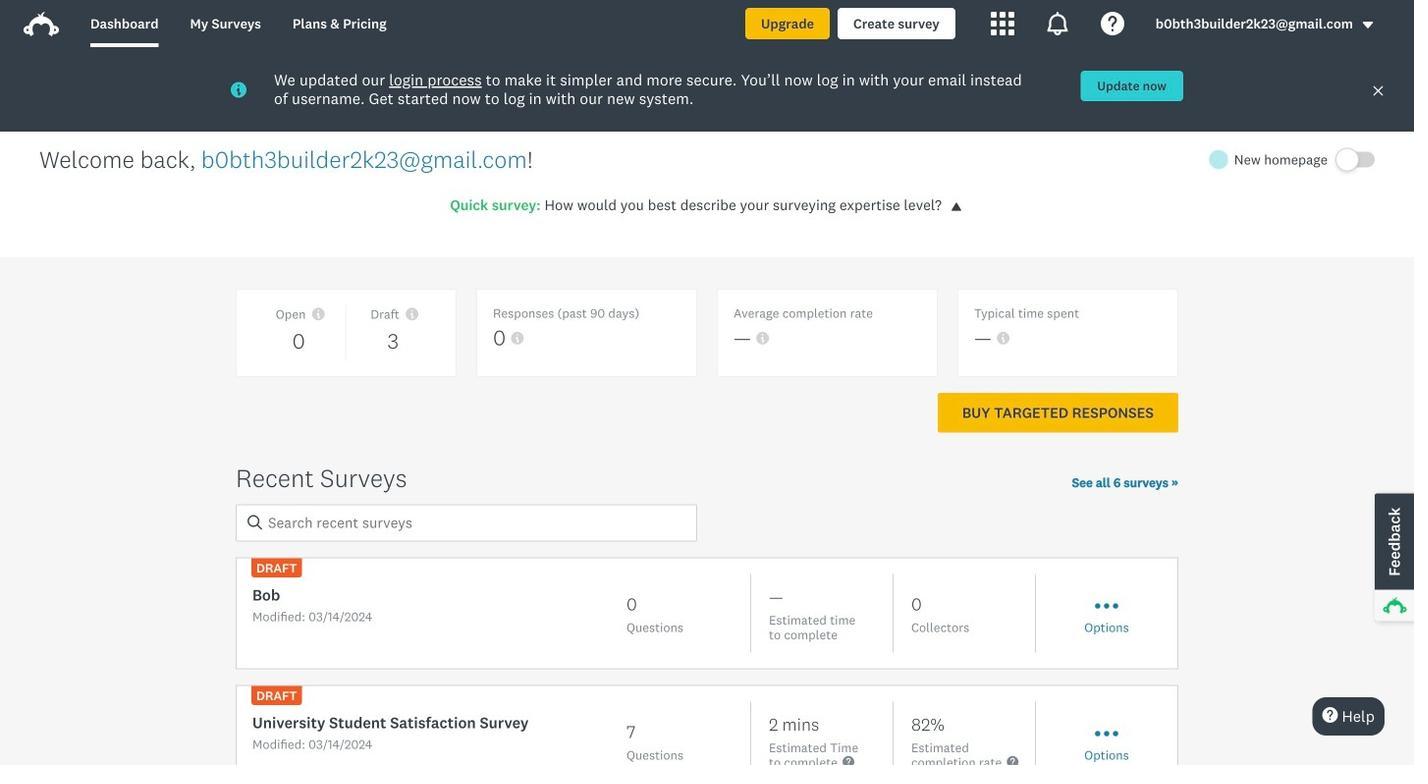 Task type: locate. For each thing, give the bounding box(es) containing it.
None field
[[236, 504, 698, 542]]

0 horizontal spatial products icon image
[[991, 12, 1015, 35]]

dropdown arrow image
[[1362, 18, 1376, 32]]

1 horizontal spatial products icon image
[[1046, 12, 1070, 35]]

2 products icon image from the left
[[1046, 12, 1070, 35]]

1 products icon image from the left
[[991, 12, 1015, 35]]

products icon image
[[991, 12, 1015, 35], [1046, 12, 1070, 35]]

help icon image
[[1101, 12, 1125, 35]]

surveymonkey logo image
[[24, 12, 59, 36]]



Task type: vqa. For each thing, say whether or not it's contained in the screenshot.
first ChevronRight icon
no



Task type: describe. For each thing, give the bounding box(es) containing it.
Search recent surveys text field
[[236, 504, 698, 542]]

x image
[[1373, 84, 1385, 97]]



